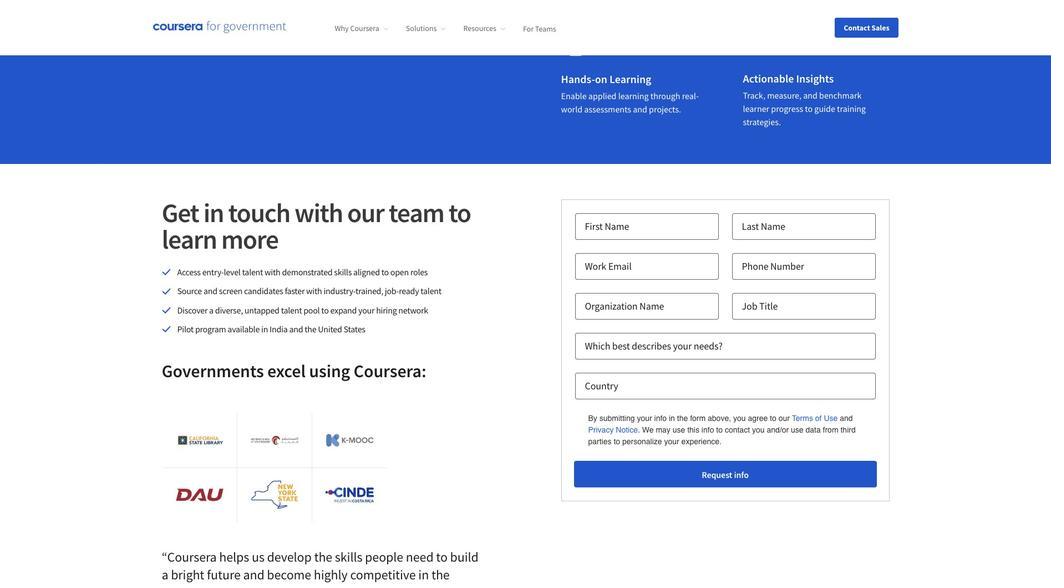 Task type: vqa. For each thing, say whether or not it's contained in the screenshot.
Coursera helps us develop the skills people need to build a bright future and become highly competitive in the global market.
yes



Task type: describe. For each thing, give the bounding box(es) containing it.
and down entry-
[[204, 286, 217, 297]]

and inside hands-on learning enable applied learning through real- world assessments and projects.
[[633, 104, 647, 115]]

governments excel using coursera:
[[162, 360, 426, 383]]

screen
[[219, 286, 242, 297]]

candidates
[[244, 286, 283, 297]]

info inside by submitting your info in the form above, you agree to our terms of use and privacy notice
[[654, 414, 667, 423]]

learning
[[618, 90, 649, 102]]

work email
[[585, 260, 632, 273]]

phone
[[742, 260, 769, 273]]

may
[[656, 426, 671, 435]]

applied
[[589, 90, 617, 102]]

experience.
[[682, 438, 722, 447]]

your inside by submitting your info in the form above, you agree to our terms of use and privacy notice
[[637, 414, 652, 423]]

. we
[[638, 426, 654, 435]]

in inside by submitting your info in the form above, you agree to our terms of use and privacy notice
[[669, 414, 675, 423]]

which
[[585, 340, 610, 353]]

k mooc image
[[326, 434, 374, 448]]

name for organization name
[[640, 300, 664, 313]]

to down privacy notice link
[[614, 438, 620, 447]]

number
[[771, 260, 804, 273]]

and inside by submitting your info in the form above, you agree to our terms of use and privacy notice
[[840, 414, 853, 423]]

future
[[207, 567, 241, 584]]

for
[[523, 23, 534, 33]]

terms of
[[792, 414, 822, 423]]

india
[[270, 324, 288, 335]]

and right india
[[289, 324, 303, 335]]

us
[[252, 549, 265, 566]]

available
[[228, 324, 260, 335]]

in left india
[[261, 324, 268, 335]]

diverse,
[[215, 305, 243, 316]]

work
[[585, 260, 606, 273]]

to inside get in touch with our team to learn more
[[449, 196, 471, 230]]

source and screen candidates faster with industry-trained, job-ready talent
[[177, 286, 442, 297]]

contact
[[844, 22, 870, 32]]

team
[[389, 196, 444, 230]]

privacy notice
[[588, 426, 638, 435]]

form
[[690, 414, 706, 423]]

discover
[[177, 305, 208, 316]]

measure,
[[767, 90, 802, 101]]

coursera helps us develop the skills people need to build a bright future and become highly competitive in the global market.
[[162, 549, 479, 587]]

excel
[[267, 360, 306, 383]]

agree to
[[748, 414, 777, 423]]

name for first name
[[605, 220, 629, 233]]

2 vertical spatial talent
[[281, 305, 302, 316]]

actionable
[[743, 72, 794, 85]]

strategies.
[[743, 117, 781, 128]]

the up highly
[[314, 549, 332, 566]]

coursera for government image
[[153, 21, 286, 34]]

. we may use this info to contact you and/or use data from third parties to personalize your experience.
[[588, 426, 856, 447]]

privacy notice link
[[588, 425, 638, 437]]

phone number
[[742, 260, 804, 273]]

our inside by submitting your info in the form above, you agree to our terms of use and privacy notice
[[779, 414, 790, 423]]

above,
[[708, 414, 731, 423]]

program
[[195, 324, 226, 335]]

in inside get in touch with our team to learn more
[[203, 196, 224, 230]]

entry-
[[202, 267, 224, 278]]

the down pool
[[305, 324, 316, 335]]

hiring
[[376, 305, 397, 316]]

1 horizontal spatial coursera
[[350, 23, 379, 33]]

job title
[[742, 300, 778, 313]]

this
[[687, 426, 700, 435]]

assessments
[[584, 104, 631, 115]]

get in touch with our team to learn more
[[162, 196, 471, 256]]

resources
[[463, 23, 496, 33]]

submitting
[[600, 414, 635, 423]]

actionable insights track, measure, and benchmark learner progress to guide training strategies.
[[743, 72, 866, 128]]

progress
[[771, 103, 803, 114]]

track,
[[743, 90, 766, 101]]

expand
[[330, 305, 357, 316]]

name for last name
[[761, 220, 785, 233]]

learner
[[743, 103, 770, 114]]

with inside get in touch with our team to learn more
[[295, 196, 343, 230]]

and/or
[[767, 426, 789, 435]]

request info button
[[574, 462, 877, 488]]

request info
[[702, 470, 749, 481]]

which best describes your needs?
[[585, 340, 723, 353]]

resources link
[[463, 23, 505, 33]]

network
[[399, 305, 428, 316]]

on
[[595, 72, 607, 86]]

enable
[[561, 90, 587, 102]]

use
[[824, 414, 838, 423]]

build
[[450, 549, 479, 566]]

job
[[742, 300, 758, 313]]

organization name
[[585, 300, 664, 313]]

0 vertical spatial skills
[[334, 267, 352, 278]]

in inside coursera helps us develop the skills people need to build a bright future and become highly competitive in the global market.
[[418, 567, 429, 584]]

ready
[[399, 286, 419, 297]]

california state library image
[[176, 434, 223, 448]]

real-
[[682, 90, 699, 102]]

info inside . we may use this info to contact you and/or use data from third parties to personalize your experience.
[[702, 426, 714, 435]]

by
[[588, 414, 597, 423]]

benchmark
[[819, 90, 862, 101]]

learning
[[610, 72, 652, 86]]

1 vertical spatial with
[[265, 267, 280, 278]]

industry-
[[324, 286, 356, 297]]

world
[[561, 104, 583, 115]]

first name
[[585, 220, 629, 233]]

guide
[[815, 103, 835, 114]]

our inside get in touch with our team to learn more
[[347, 196, 384, 230]]

source
[[177, 286, 202, 297]]

1 horizontal spatial a
[[209, 305, 214, 316]]



Task type: locate. For each thing, give the bounding box(es) containing it.
0 horizontal spatial info
[[654, 414, 667, 423]]

you inside by submitting your info in the form above, you agree to our terms of use and privacy notice
[[733, 414, 746, 423]]

skills
[[334, 267, 352, 278], [335, 549, 362, 566]]

abu dhabi school of government image
[[251, 437, 299, 445]]

1 vertical spatial info
[[702, 426, 714, 435]]

your
[[358, 305, 375, 316], [673, 340, 692, 353], [637, 414, 652, 423], [664, 438, 679, 447]]

last name
[[742, 220, 785, 233]]

solutions
[[406, 23, 437, 33]]

to down above,
[[716, 426, 723, 435]]

to
[[805, 103, 813, 114], [449, 196, 471, 230], [381, 267, 389, 278], [321, 305, 329, 316], [716, 426, 723, 435], [614, 438, 620, 447], [436, 549, 448, 566]]

best
[[612, 340, 630, 353]]

skills up the industry-
[[334, 267, 352, 278]]

talent right ready
[[421, 286, 442, 297]]

sales
[[872, 22, 890, 32]]

contact
[[725, 426, 750, 435]]

your left needs?
[[673, 340, 692, 353]]

teams
[[535, 23, 556, 33]]

why coursera link
[[335, 23, 388, 33]]

you up contact
[[733, 414, 746, 423]]

a inside coursera helps us develop the skills people need to build a bright future and become highly competitive in the global market.
[[162, 567, 168, 584]]

for teams link
[[523, 23, 556, 33]]

0 vertical spatial talent
[[242, 267, 263, 278]]

access
[[177, 267, 201, 278]]

need
[[406, 549, 434, 566]]

to left guide
[[805, 103, 813, 114]]

Last Name text field
[[732, 214, 876, 240]]

job-
[[385, 286, 399, 297]]

country
[[585, 380, 618, 393]]

faster
[[285, 286, 305, 297]]

you
[[733, 414, 746, 423], [752, 426, 765, 435]]

through
[[651, 90, 680, 102]]

for teams
[[523, 23, 556, 33]]

our up "and/or"
[[779, 414, 790, 423]]

coursera
[[350, 23, 379, 33], [167, 549, 217, 566]]

personalize
[[622, 438, 662, 447]]

1 vertical spatial you
[[752, 426, 765, 435]]

the left the form
[[677, 414, 688, 423]]

projects.
[[649, 104, 681, 115]]

1 use from the left
[[673, 426, 685, 435]]

coursera:
[[354, 360, 426, 383]]

master new skills image
[[561, 29, 590, 56]]

info inside button
[[734, 470, 749, 481]]

coursera up bright
[[167, 549, 217, 566]]

become
[[267, 567, 311, 584]]

1 vertical spatial a
[[162, 567, 168, 584]]

united
[[318, 324, 342, 335]]

and down insights on the top right
[[803, 90, 818, 101]]

organization
[[585, 300, 638, 313]]

Organization Name text field
[[575, 293, 719, 320]]

use left this
[[673, 426, 685, 435]]

1 vertical spatial coursera
[[167, 549, 217, 566]]

name right last
[[761, 220, 785, 233]]

untapped
[[245, 305, 279, 316]]

1 horizontal spatial info
[[702, 426, 714, 435]]

market.
[[199, 584, 240, 587]]

actionable insights image
[[743, 29, 778, 55]]

in right the get
[[203, 196, 224, 230]]

email
[[608, 260, 632, 273]]

training
[[837, 103, 866, 114]]

why
[[335, 23, 349, 33]]

1 horizontal spatial our
[[779, 414, 790, 423]]

aligned
[[353, 267, 380, 278]]

the
[[305, 324, 316, 335], [677, 414, 688, 423], [314, 549, 332, 566], [432, 567, 450, 584]]

1 vertical spatial talent
[[421, 286, 442, 297]]

and up third
[[840, 414, 853, 423]]

Work Email email field
[[575, 254, 719, 280]]

0 horizontal spatial coursera
[[167, 549, 217, 566]]

0 horizontal spatial name
[[605, 220, 629, 233]]

coursera right why
[[350, 23, 379, 33]]

1 horizontal spatial name
[[640, 300, 664, 313]]

coursera inside coursera helps us develop the skills people need to build a bright future and become highly competitive in the global market.
[[167, 549, 217, 566]]

to right the team
[[449, 196, 471, 230]]

0 horizontal spatial use
[[673, 426, 685, 435]]

competitive
[[350, 567, 416, 584]]

global
[[162, 584, 196, 587]]

cinde costa rica image
[[326, 488, 374, 503]]

contact sales button
[[835, 17, 898, 37]]

solutions link
[[406, 23, 446, 33]]

pilot
[[177, 324, 194, 335]]

0 vertical spatial coursera
[[350, 23, 379, 33]]

open
[[390, 267, 409, 278]]

2 horizontal spatial talent
[[421, 286, 442, 297]]

describes
[[632, 340, 671, 353]]

data
[[806, 426, 821, 435]]

0 vertical spatial you
[[733, 414, 746, 423]]

First Name text field
[[575, 214, 719, 240]]

needs?
[[694, 340, 723, 353]]

you inside . we may use this info to contact you and/or use data from third parties to personalize your experience.
[[752, 426, 765, 435]]

parties
[[588, 438, 612, 447]]

the inside by submitting your info in the form above, you agree to our terms of use and privacy notice
[[677, 414, 688, 423]]

talent down 'faster'
[[281, 305, 302, 316]]

2 vertical spatial with
[[306, 286, 322, 297]]

why coursera
[[335, 23, 379, 33]]

and down us
[[243, 567, 264, 584]]

1 vertical spatial skills
[[335, 549, 362, 566]]

states
[[344, 324, 365, 335]]

new york state image
[[251, 479, 299, 511]]

2 use from the left
[[791, 426, 804, 435]]

name
[[605, 220, 629, 233], [761, 220, 785, 233], [640, 300, 664, 313]]

2 vertical spatial info
[[734, 470, 749, 481]]

and inside actionable insights track, measure, and benchmark learner progress to guide training strategies.
[[803, 90, 818, 101]]

trained,
[[356, 286, 383, 297]]

talent
[[242, 267, 263, 278], [421, 286, 442, 297], [281, 305, 302, 316]]

access entry-level talent with demonstrated skills aligned to open roles
[[177, 267, 428, 278]]

pilot program available in india and the united states
[[177, 324, 365, 335]]

roles
[[410, 267, 428, 278]]

0 vertical spatial our
[[347, 196, 384, 230]]

and
[[803, 90, 818, 101], [633, 104, 647, 115], [204, 286, 217, 297], [289, 324, 303, 335], [840, 414, 853, 423], [243, 567, 264, 584]]

talent right level
[[242, 267, 263, 278]]

request
[[702, 470, 732, 481]]

0 horizontal spatial you
[[733, 414, 746, 423]]

1 horizontal spatial use
[[791, 426, 804, 435]]

in down need
[[418, 567, 429, 584]]

a left diverse,
[[209, 305, 214, 316]]

your down the trained,
[[358, 305, 375, 316]]

0 vertical spatial with
[[295, 196, 343, 230]]

a up global
[[162, 567, 168, 584]]

our left the team
[[347, 196, 384, 230]]

in
[[203, 196, 224, 230], [261, 324, 268, 335], [669, 414, 675, 423], [418, 567, 429, 584]]

governments
[[162, 360, 264, 383]]

helps
[[219, 549, 249, 566]]

develop
[[267, 549, 312, 566]]

terms of use link
[[792, 413, 838, 425]]

and down the "learning"
[[633, 104, 647, 115]]

the down need
[[432, 567, 450, 584]]

to inside actionable insights track, measure, and benchmark learner progress to guide training strategies.
[[805, 103, 813, 114]]

skills inside coursera helps us develop the skills people need to build a bright future and become highly competitive in the global market.
[[335, 549, 362, 566]]

learn
[[162, 223, 217, 256]]

Phone Number telephone field
[[732, 254, 876, 280]]

name right first
[[605, 220, 629, 233]]

use down terms of
[[791, 426, 804, 435]]

you down "agree to"
[[752, 426, 765, 435]]

to right need
[[436, 549, 448, 566]]

your up '. we'
[[637, 414, 652, 423]]

2 horizontal spatial info
[[734, 470, 749, 481]]

hands-on learning enable applied learning through real- world assessments and projects.
[[561, 72, 699, 115]]

to inside coursera helps us develop the skills people need to build a bright future and become highly competitive in the global market.
[[436, 549, 448, 566]]

0 horizontal spatial talent
[[242, 267, 263, 278]]

pool
[[304, 305, 320, 316]]

use
[[673, 426, 685, 435], [791, 426, 804, 435]]

discover a diverse, untapped talent pool to expand your hiring network
[[177, 305, 428, 316]]

info up may
[[654, 414, 667, 423]]

get
[[162, 196, 199, 230]]

0 vertical spatial a
[[209, 305, 214, 316]]

using
[[309, 360, 350, 383]]

2 horizontal spatial name
[[761, 220, 785, 233]]

to right pool
[[321, 305, 329, 316]]

0 vertical spatial info
[[654, 414, 667, 423]]

name up describes
[[640, 300, 664, 313]]

1 horizontal spatial talent
[[281, 305, 302, 316]]

in up may
[[669, 414, 675, 423]]

Job Title text field
[[732, 293, 876, 320]]

1 horizontal spatial you
[[752, 426, 765, 435]]

skills up highly
[[335, 549, 362, 566]]

defense acquisition university (dau) image
[[176, 489, 223, 502]]

to left open
[[381, 267, 389, 278]]

info up experience.
[[702, 426, 714, 435]]

and inside coursera helps us develop the skills people need to build a bright future and become highly competitive in the global market.
[[243, 567, 264, 584]]

your down may
[[664, 438, 679, 447]]

contact sales
[[844, 22, 890, 32]]

info right request
[[734, 470, 749, 481]]

1 vertical spatial our
[[779, 414, 790, 423]]

0 horizontal spatial our
[[347, 196, 384, 230]]

your inside . we may use this info to contact you and/or use data from third parties to personalize your experience.
[[664, 438, 679, 447]]

0 horizontal spatial a
[[162, 567, 168, 584]]

insights
[[796, 72, 834, 85]]



